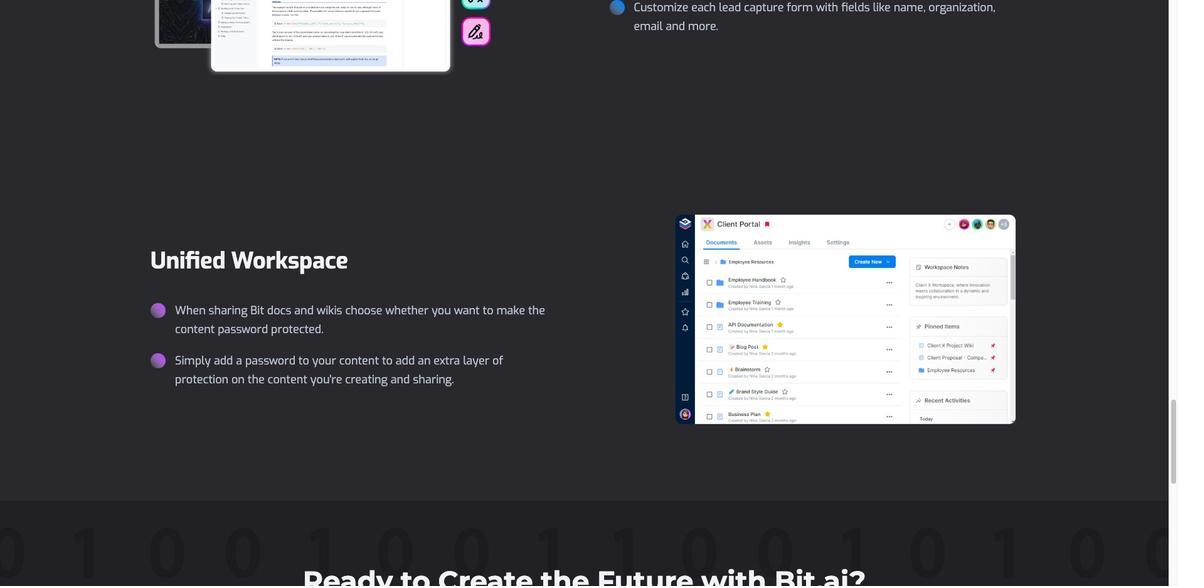 Task type: locate. For each thing, give the bounding box(es) containing it.
to left your
[[299, 353, 309, 368]]

content up creating
[[339, 353, 379, 368]]

a
[[236, 353, 242, 368]]

1 vertical spatial content
[[339, 353, 379, 368]]

1 horizontal spatial and
[[391, 372, 410, 387]]

1 vertical spatial the
[[248, 372, 265, 387]]

capture
[[744, 0, 784, 15]]

content left you're
[[268, 372, 307, 387]]

password inside simply add a password to your content to add an extra layer of protection on the content you're creating and sharing.
[[245, 353, 296, 368]]

password inside "when sharing bit docs and wikis choose whether you want to make the content password protected."
[[218, 322, 268, 337]]

sharing
[[209, 303, 248, 318]]

0 vertical spatial password
[[218, 322, 268, 337]]

the inside simply add a password to your content to add an extra layer of protection on the content you're creating and sharing.
[[248, 372, 265, 387]]

add
[[214, 353, 233, 368], [396, 353, 415, 368]]

your
[[312, 353, 336, 368]]

extra
[[434, 353, 460, 368]]

the
[[528, 303, 545, 318], [248, 372, 265, 387]]

1 vertical spatial and
[[294, 303, 314, 318]]

password right a
[[245, 353, 296, 368]]

and down the 'customize'
[[666, 19, 685, 34]]

2 horizontal spatial and
[[666, 19, 685, 34]]

2 horizontal spatial content
[[339, 353, 379, 368]]

password
[[218, 322, 268, 337], [245, 353, 296, 368]]

0 horizontal spatial and
[[294, 303, 314, 318]]

creating
[[345, 372, 388, 387]]

0 vertical spatial and
[[666, 19, 685, 34]]

docs
[[267, 303, 291, 318]]

email
[[634, 19, 663, 34]]

choose
[[345, 303, 382, 318]]

you're
[[310, 372, 342, 387]]

0 horizontal spatial content
[[175, 322, 215, 337]]

to inside "when sharing bit docs and wikis choose whether you want to make the content password protected."
[[483, 303, 494, 318]]

0 vertical spatial the
[[528, 303, 545, 318]]

add left a
[[214, 353, 233, 368]]

0 vertical spatial content
[[175, 322, 215, 337]]

the right make
[[528, 303, 545, 318]]

the right on
[[248, 372, 265, 387]]

customize each lead capture form with fields like name, organization, email and more.
[[634, 0, 996, 34]]

to up creating
[[382, 353, 393, 368]]

layer
[[463, 353, 490, 368]]

1 horizontal spatial to
[[382, 353, 393, 368]]

an
[[418, 353, 431, 368]]

0 horizontal spatial to
[[299, 353, 309, 368]]

1 horizontal spatial add
[[396, 353, 415, 368]]

workspace
[[231, 246, 348, 276]]

you
[[432, 303, 451, 318]]

and left sharing.
[[391, 372, 410, 387]]

protection
[[175, 372, 229, 387]]

to right want
[[483, 303, 494, 318]]

2 horizontal spatial to
[[483, 303, 494, 318]]

want
[[454, 303, 480, 318]]

when sharing bit docs and wikis choose whether you want to make the content password protected.
[[175, 303, 545, 337]]

2 vertical spatial and
[[391, 372, 410, 387]]

add left an
[[396, 353, 415, 368]]

more.
[[688, 19, 719, 34]]

when
[[175, 303, 206, 318]]

wikis
[[317, 303, 342, 318]]

password down bit
[[218, 322, 268, 337]]

1 horizontal spatial the
[[528, 303, 545, 318]]

0 horizontal spatial the
[[248, 372, 265, 387]]

list
[[151, 301, 559, 389]]

and inside the customize each lead capture form with fields like name, organization, email and more.
[[666, 19, 685, 34]]

1 horizontal spatial content
[[268, 372, 307, 387]]

simply
[[175, 353, 211, 368]]

and
[[666, 19, 685, 34], [294, 303, 314, 318], [391, 372, 410, 387]]

to
[[483, 303, 494, 318], [299, 353, 309, 368], [382, 353, 393, 368]]

and up protected.
[[294, 303, 314, 318]]

like
[[873, 0, 891, 15]]

0 horizontal spatial add
[[214, 353, 233, 368]]

2 add from the left
[[396, 353, 415, 368]]

1 add from the left
[[214, 353, 233, 368]]

fields
[[842, 0, 870, 15]]

1 vertical spatial password
[[245, 353, 296, 368]]

content
[[175, 322, 215, 337], [339, 353, 379, 368], [268, 372, 307, 387]]

each
[[692, 0, 716, 15]]

content inside "when sharing bit docs and wikis choose whether you want to make the content password protected."
[[175, 322, 215, 337]]

content down "when"
[[175, 322, 215, 337]]



Task type: vqa. For each thing, say whether or not it's contained in the screenshot.
The Choose
yes



Task type: describe. For each thing, give the bounding box(es) containing it.
unified
[[151, 246, 226, 276]]

and inside "when sharing bit docs and wikis choose whether you want to make the content password protected."
[[294, 303, 314, 318]]

and inside simply add a password to your content to add an extra layer of protection on the content you're creating and sharing.
[[391, 372, 410, 387]]

on
[[232, 372, 245, 387]]

form
[[787, 0, 813, 15]]

bit
[[251, 303, 264, 318]]

whether
[[385, 303, 429, 318]]

make
[[497, 303, 525, 318]]

with
[[816, 0, 839, 15]]

organization,
[[929, 0, 996, 15]]

list containing when sharing bit docs and wikis choose whether you want to make the content password protected.
[[151, 301, 559, 389]]

lead
[[719, 0, 741, 15]]

the inside "when sharing bit docs and wikis choose whether you want to make the content password protected."
[[528, 303, 545, 318]]

unified workspace
[[151, 246, 348, 276]]

protected.
[[271, 322, 324, 337]]

sharing.
[[413, 372, 454, 387]]

of
[[493, 353, 503, 368]]

customize
[[634, 0, 689, 15]]

2 vertical spatial content
[[268, 372, 307, 387]]

name,
[[894, 0, 926, 15]]

simply add a password to your content to add an extra layer of protection on the content you're creating and sharing.
[[175, 353, 503, 387]]



